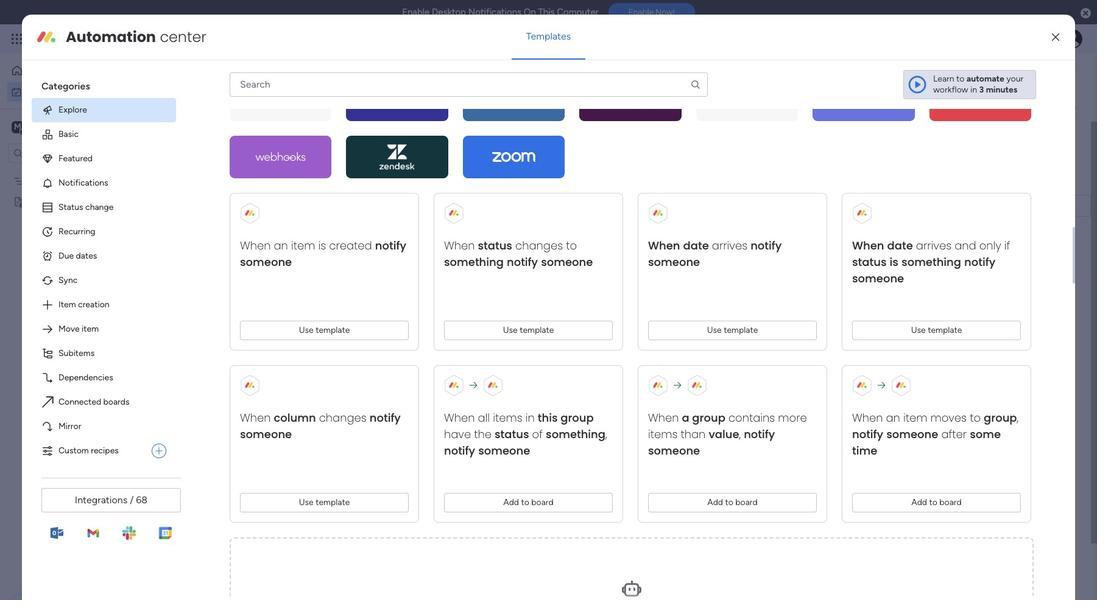 Task type: locate. For each thing, give the bounding box(es) containing it.
arrives left and
[[916, 238, 952, 253]]

0 horizontal spatial group
[[561, 411, 594, 426]]

date down marketing plan link
[[683, 238, 709, 253]]

this right "on" at left
[[538, 7, 555, 18]]

1 vertical spatial in
[[526, 411, 535, 426]]

1 horizontal spatial marketing plan
[[643, 202, 700, 212]]

use for changes   to
[[503, 325, 518, 336]]

0 horizontal spatial add to board
[[504, 498, 554, 508]]

2 arrives from the left
[[916, 238, 952, 253]]

use
[[299, 325, 314, 336], [503, 325, 518, 336], [707, 325, 722, 336], [911, 325, 926, 336], [299, 498, 314, 508]]

moves
[[931, 411, 967, 426]]

dates left 1
[[232, 176, 264, 191]]

group
[[561, 411, 594, 426], [692, 411, 726, 426], [984, 411, 1017, 426]]

date
[[683, 238, 709, 253], [888, 238, 913, 253], [262, 417, 287, 433]]

workspace image
[[12, 120, 24, 134]]

2 horizontal spatial group
[[984, 411, 1017, 426]]

3 add from the left
[[912, 498, 927, 508]]

dates
[[232, 176, 264, 191], [76, 251, 97, 261]]

work right the monday
[[98, 32, 120, 46]]

than
[[681, 427, 706, 442]]

date down "9" at the right top of page
[[888, 238, 913, 253]]

lottie animation element
[[0, 478, 155, 601]]

template for arrives
[[724, 325, 758, 336]]

template
[[316, 325, 350, 336], [520, 325, 554, 336], [724, 325, 758, 336], [928, 325, 962, 336], [316, 498, 350, 508]]

item
[[281, 180, 298, 190], [291, 238, 315, 253], [82, 324, 99, 334], [904, 411, 928, 426]]

0 horizontal spatial in
[[526, 411, 535, 426]]

when inside when column changes notify someone
[[240, 411, 271, 426]]

enable left desktop on the top of the page
[[402, 7, 430, 18]]

hide done items
[[321, 126, 384, 136]]

changes inside when column changes notify someone
[[319, 411, 367, 426]]

1 horizontal spatial this
[[538, 7, 555, 18]]

sync option
[[32, 269, 176, 293]]

2 add to board from the left
[[708, 498, 758, 508]]

item creation
[[59, 300, 109, 310]]

when inside when all items in this group have the status of something , notify someone
[[444, 411, 475, 426]]

add for of
[[504, 498, 519, 508]]

0 vertical spatial work
[[98, 32, 120, 46]]

after
[[942, 427, 967, 442]]

0 horizontal spatial notifications
[[59, 178, 108, 188]]

1 horizontal spatial is
[[890, 255, 899, 270]]

/
[[267, 176, 272, 191], [243, 242, 248, 257], [262, 286, 267, 301], [264, 330, 270, 345], [236, 374, 241, 389], [290, 417, 296, 433], [130, 495, 134, 506]]

1 horizontal spatial date
[[683, 238, 709, 253]]

when inside when status changes   to something notify someone
[[444, 238, 475, 253]]

contains more items than
[[648, 411, 807, 442]]

item right 1
[[281, 180, 298, 190]]

workflow
[[934, 85, 969, 95]]

use template button for changes
[[240, 494, 409, 513]]

an inside when an item moves to group , notify someone after
[[886, 411, 901, 426]]

use template button for changes   to
[[444, 321, 613, 341]]

board for notify
[[736, 498, 758, 508]]

1 horizontal spatial notifications
[[468, 7, 522, 18]]

due dates
[[59, 251, 97, 261]]

use template for arrives   and only if
[[911, 325, 962, 336]]

of
[[532, 427, 543, 442]]

work up explore
[[41, 86, 59, 97]]

my left categories
[[27, 86, 39, 97]]

2 horizontal spatial ,
[[1017, 411, 1019, 426]]

list box
[[0, 168, 155, 377]]

1 horizontal spatial an
[[886, 411, 901, 426]]

items inside today / 0 items
[[259, 246, 280, 256]]

1 horizontal spatial ,
[[739, 427, 741, 442]]

0 horizontal spatial is
[[318, 238, 326, 253]]

m
[[14, 122, 21, 132]]

1 horizontal spatial dates
[[232, 176, 264, 191]]

1 horizontal spatial add
[[708, 498, 723, 508]]

2 vertical spatial status
[[495, 427, 529, 442]]

1 group from the left
[[561, 411, 594, 426]]

3
[[980, 85, 984, 95]]

1 vertical spatial week
[[232, 330, 261, 345]]

date inside when date arrives notify someone
[[683, 238, 709, 253]]

template for changes
[[316, 498, 350, 508]]

enable now! button
[[609, 3, 695, 21]]

past
[[205, 176, 229, 191]]

1 vertical spatial is
[[890, 255, 899, 270]]

monday work management
[[54, 32, 189, 46]]

status inside when date arrives   and only if status is something notify someone
[[852, 255, 887, 270]]

subitems
[[59, 348, 95, 359]]

date right without
[[262, 417, 287, 433]]

2 horizontal spatial add to board
[[912, 498, 962, 508]]

1 add to board button from the left
[[444, 494, 613, 513]]

when a group
[[648, 411, 726, 426]]

2 add to board button from the left
[[648, 494, 817, 513]]

1 board from the left
[[532, 498, 554, 508]]

1 vertical spatial work
[[41, 86, 59, 97]]

item inside past dates / 1 item
[[281, 180, 298, 190]]

connected boards
[[59, 397, 130, 408]]

in left 3
[[971, 85, 977, 95]]

item up some time
[[904, 411, 928, 426]]

group up value
[[692, 411, 726, 426]]

1 horizontal spatial add to board button
[[648, 494, 817, 513]]

notifications up status change
[[59, 178, 108, 188]]

1 horizontal spatial plan
[[684, 202, 700, 212]]

dates for due
[[76, 251, 97, 261]]

to inside when an item moves to group , notify someone after
[[970, 411, 981, 426]]

0 vertical spatial dates
[[232, 176, 264, 191]]

3 add to board button from the left
[[852, 494, 1021, 513]]

1 horizontal spatial enable
[[629, 7, 654, 17]]

1 horizontal spatial group
[[692, 411, 726, 426]]

custom
[[59, 446, 89, 456]]

add
[[504, 498, 519, 508], [708, 498, 723, 508], [912, 498, 927, 508]]

work for my
[[41, 86, 59, 97]]

week down today / 0 items
[[230, 286, 259, 301]]

1 add to board from the left
[[504, 498, 554, 508]]

1 horizontal spatial board
[[736, 498, 758, 508]]

integrations / 68 button
[[41, 489, 181, 513]]

someone inside when an item is created notify someone
[[240, 255, 292, 270]]

2 horizontal spatial date
[[888, 238, 913, 253]]

workspace selection element
[[12, 120, 102, 136]]

when inside when date arrives notify someone
[[648, 238, 680, 253]]

2 board from the left
[[736, 498, 758, 508]]

an right today
[[274, 238, 288, 253]]

minutes
[[986, 85, 1018, 95]]

something inside when date arrives   and only if status is something notify someone
[[902, 255, 962, 270]]

move item
[[59, 324, 99, 334]]

contains
[[729, 411, 775, 426]]

and
[[955, 238, 977, 253]]

work inside "button"
[[41, 86, 59, 97]]

2 horizontal spatial add to board button
[[852, 494, 1021, 513]]

when inside when an item moves to group , notify someone after
[[852, 411, 883, 426]]

nov 9
[[867, 201, 888, 211]]

use template button
[[240, 321, 409, 341], [444, 321, 613, 341], [648, 321, 817, 341], [852, 321, 1021, 341], [240, 494, 409, 513]]

0 vertical spatial an
[[274, 238, 288, 253]]

1 vertical spatial notifications
[[59, 178, 108, 188]]

0 horizontal spatial ,
[[606, 427, 607, 442]]

notify inside when all items in this group have the status of something , notify someone
[[444, 444, 475, 459]]

dependencies option
[[32, 366, 176, 391]]

1 horizontal spatial work
[[98, 32, 120, 46]]

an up some time
[[886, 411, 901, 426]]

main
[[28, 121, 49, 133]]

is
[[318, 238, 326, 253], [890, 255, 899, 270]]

1 vertical spatial dates
[[76, 251, 97, 261]]

1 add from the left
[[504, 498, 519, 508]]

0 vertical spatial week
[[230, 286, 259, 301]]

1 vertical spatial this
[[205, 286, 227, 301]]

0 horizontal spatial add
[[504, 498, 519, 508]]

2 horizontal spatial something
[[902, 255, 962, 270]]

0 horizontal spatial changes
[[319, 411, 367, 426]]

enable for enable desktop notifications on this computer
[[402, 7, 430, 18]]

status inside when all items in this group have the status of something , notify someone
[[495, 427, 529, 442]]

notify inside value , notify someone
[[744, 427, 775, 442]]

date inside when date arrives   and only if status is something notify someone
[[888, 238, 913, 253]]

week right next
[[232, 330, 261, 345]]

3 minutes
[[980, 85, 1018, 95]]

0 horizontal spatial my
[[27, 86, 39, 97]]

v2 overdue deadline image
[[840, 200, 849, 212]]

1 horizontal spatial changes
[[516, 238, 563, 253]]

1 horizontal spatial something
[[546, 427, 606, 442]]

0 horizontal spatial an
[[274, 238, 288, 253]]

connected
[[59, 397, 101, 408]]

my for my work
[[27, 86, 39, 97]]

only
[[980, 238, 1002, 253]]

group inside when all items in this group have the status of something , notify someone
[[561, 411, 594, 426]]

this week /
[[205, 286, 270, 301]]

arrives inside when date arrives   and only if status is something notify someone
[[916, 238, 952, 253]]

arrives
[[712, 238, 748, 253], [916, 238, 952, 253]]

item right move
[[82, 324, 99, 334]]

subitems option
[[32, 342, 176, 366]]

enable left the now!
[[629, 7, 654, 17]]

week
[[230, 286, 259, 301], [232, 330, 261, 345]]

0 horizontal spatial board
[[532, 498, 554, 508]]

2 horizontal spatial board
[[940, 498, 962, 508]]

group inside when an item moves to group , notify someone after
[[984, 411, 1017, 426]]

when inside when date arrives   and only if status is something notify someone
[[852, 238, 884, 253]]

item creation option
[[32, 293, 176, 317]]

private board image
[[13, 196, 24, 207]]

dates right due
[[76, 251, 97, 261]]

1 vertical spatial status
[[852, 255, 887, 270]]

next week / 0 items
[[205, 330, 301, 345]]

0 horizontal spatial add to board button
[[444, 494, 613, 513]]

move item option
[[32, 317, 176, 342]]

0 vertical spatial in
[[971, 85, 977, 95]]

2 horizontal spatial add
[[912, 498, 927, 508]]

a for group
[[682, 411, 690, 426]]

notify inside when date arrives   and only if status is something notify someone
[[965, 255, 996, 270]]

notifications left "on" at left
[[468, 7, 522, 18]]

select product image
[[11, 33, 23, 45]]

0 vertical spatial notifications
[[468, 7, 522, 18]]

someone inside when all items in this group have the status of something , notify someone
[[478, 444, 530, 459]]

0 vertical spatial status
[[478, 238, 512, 253]]

someone inside when date arrives   and only if status is something notify someone
[[852, 271, 904, 286]]

1 horizontal spatial my
[[183, 71, 211, 98]]

0 vertical spatial this
[[538, 7, 555, 18]]

arrives inside when date arrives notify someone
[[712, 238, 748, 253]]

dates inside option
[[76, 251, 97, 261]]

0 horizontal spatial arrives
[[712, 238, 748, 253]]

1 vertical spatial marketing
[[643, 202, 682, 212]]

my work
[[27, 86, 59, 97]]

without
[[205, 417, 249, 433]]

someone inside when status changes   to something notify someone
[[541, 255, 593, 270]]

notifications option
[[32, 171, 176, 196]]

0 vertical spatial marketing plan
[[29, 176, 85, 186]]

a right without
[[251, 417, 259, 433]]

0 horizontal spatial something
[[444, 255, 504, 270]]

1 arrives from the left
[[712, 238, 748, 253]]

enable inside button
[[629, 7, 654, 17]]

when inside when an item is created notify someone
[[240, 238, 271, 253]]

1 horizontal spatial a
[[682, 411, 690, 426]]

0 inside next week / 0 items
[[272, 333, 278, 344]]

boards
[[103, 397, 130, 408]]

add to board button
[[444, 494, 613, 513], [648, 494, 817, 513], [852, 494, 1021, 513]]

when all items in this group have the status of something , notify someone
[[444, 411, 607, 459]]

when
[[240, 238, 271, 253], [444, 238, 475, 253], [648, 238, 680, 253], [852, 238, 884, 253], [240, 411, 271, 426], [444, 411, 475, 426], [648, 411, 679, 426], [852, 411, 883, 426]]

1 horizontal spatial add to board
[[708, 498, 758, 508]]

this up next
[[205, 286, 227, 301]]

a for date
[[251, 417, 259, 433]]

when for when an item is created notify someone
[[240, 238, 271, 253]]

all
[[478, 411, 490, 426]]

my
[[183, 71, 211, 98], [27, 86, 39, 97]]

1 vertical spatial changes
[[319, 411, 367, 426]]

Search for a column type search field
[[230, 72, 708, 97]]

notifications
[[468, 7, 522, 18], [59, 178, 108, 188]]

,
[[1017, 411, 1019, 426], [606, 427, 607, 442], [739, 427, 741, 442]]

use template button for arrives
[[648, 321, 817, 341]]

0 vertical spatial changes
[[516, 238, 563, 253]]

0 horizontal spatial enable
[[402, 7, 430, 18]]

date for when date arrives notify someone
[[683, 238, 709, 253]]

lottie animation image
[[0, 478, 155, 601]]

option
[[0, 170, 155, 172]]

list box containing marketing plan
[[0, 168, 155, 377]]

templates button
[[512, 22, 586, 51]]

arrives for notify
[[712, 238, 748, 253]]

1 vertical spatial an
[[886, 411, 901, 426]]

dates for past
[[232, 176, 264, 191]]

group right this
[[561, 411, 594, 426]]

1 horizontal spatial in
[[971, 85, 977, 95]]

marketing plan
[[29, 176, 85, 186], [643, 202, 700, 212]]

in
[[971, 85, 977, 95], [526, 411, 535, 426]]

0 horizontal spatial work
[[41, 86, 59, 97]]

something inside when status changes   to something notify someone
[[444, 255, 504, 270]]

0 horizontal spatial marketing
[[29, 176, 67, 186]]

when date arrives notify someone
[[648, 238, 782, 270]]

your
[[1007, 74, 1024, 84]]

connected boards option
[[32, 391, 176, 415]]

plan down featured
[[69, 176, 85, 186]]

my work
[[183, 71, 265, 98]]

later / 0 items
[[205, 374, 273, 389]]

2 add from the left
[[708, 498, 723, 508]]

1 vertical spatial plan
[[684, 202, 700, 212]]

arrives down marketing plan link
[[712, 238, 748, 253]]

items inside contains more items than
[[648, 427, 678, 442]]

my inside "button"
[[27, 86, 39, 97]]

changes inside when status changes   to something notify someone
[[516, 238, 563, 253]]

enable
[[402, 7, 430, 18], [629, 7, 654, 17]]

a up than
[[682, 411, 690, 426]]

a
[[682, 411, 690, 426], [251, 417, 259, 433]]

my left work
[[183, 71, 211, 98]]

0 horizontal spatial a
[[251, 417, 259, 433]]

an inside when an item is created notify someone
[[274, 238, 288, 253]]

0 horizontal spatial plan
[[69, 176, 85, 186]]

work
[[98, 32, 120, 46], [41, 86, 59, 97]]

notify inside when an item moves to group , notify someone after
[[852, 427, 884, 442]]

item
[[59, 300, 76, 310]]

Search in workspace field
[[26, 146, 102, 160]]

plan up when date arrives notify someone
[[684, 202, 700, 212]]

3 group from the left
[[984, 411, 1017, 426]]

item left "created"
[[291, 238, 315, 253]]

move
[[59, 324, 80, 334]]

without a date / 0 items
[[205, 417, 327, 433]]

0 horizontal spatial dates
[[76, 251, 97, 261]]

use template
[[299, 325, 350, 336], [503, 325, 554, 336], [707, 325, 758, 336], [911, 325, 962, 336], [299, 498, 350, 508]]

creation
[[78, 300, 109, 310]]

in inside when all items in this group have the status of something , notify someone
[[526, 411, 535, 426]]

0 vertical spatial is
[[318, 238, 326, 253]]

1 horizontal spatial arrives
[[916, 238, 952, 253]]

group up some at the right bottom of page
[[984, 411, 1017, 426]]

None search field
[[230, 72, 708, 97], [180, 122, 294, 141], [230, 72, 708, 97], [180, 122, 294, 141]]

done
[[341, 126, 361, 136]]

explore option
[[32, 98, 176, 122]]

in left this
[[526, 411, 535, 426]]



Task type: vqa. For each thing, say whether or not it's contained in the screenshot.
Working
no



Task type: describe. For each thing, give the bounding box(es) containing it.
0 inside today / 0 items
[[251, 246, 257, 256]]

customize
[[408, 126, 449, 136]]

recurring option
[[32, 220, 176, 244]]

when status changes   to something notify someone
[[444, 238, 593, 270]]

0 vertical spatial marketing
[[29, 176, 67, 186]]

see plans image
[[202, 32, 213, 46]]

use template for changes   to
[[503, 325, 554, 336]]

categories list box
[[32, 70, 186, 464]]

/ inside button
[[130, 495, 134, 506]]

integrations / 68
[[75, 495, 148, 506]]

center
[[160, 27, 206, 47]]

0 inside without a date / 0 items
[[299, 421, 304, 431]]

my for my work
[[183, 71, 211, 98]]

item inside when an item moves to group , notify someone after
[[904, 411, 928, 426]]

desktop
[[432, 7, 466, 18]]

changes for status
[[516, 238, 563, 253]]

later
[[205, 374, 233, 389]]

status change option
[[32, 196, 176, 220]]

dependencies
[[59, 373, 113, 383]]

someone inside value , notify someone
[[648, 444, 700, 459]]

when an item moves to group , notify someone after
[[852, 411, 1019, 442]]

categories
[[41, 80, 90, 92]]

dapulse close image
[[1081, 7, 1091, 19]]

add to board button for of
[[444, 494, 613, 513]]

use for changes
[[299, 498, 314, 508]]

to inside when status changes   to something notify someone
[[566, 238, 577, 253]]

0 horizontal spatial this
[[205, 286, 227, 301]]

notify inside when date arrives notify someone
[[751, 238, 782, 253]]

when for when date arrives   and only if status is something notify someone
[[852, 238, 884, 253]]

this
[[538, 411, 558, 426]]

recurring
[[59, 227, 95, 237]]

status inside when status changes   to something notify someone
[[478, 238, 512, 253]]

group for when an item moves to group , notify someone after
[[984, 411, 1017, 426]]

recipes
[[91, 446, 119, 456]]

on
[[524, 7, 536, 18]]

something inside when all items in this group have the status of something , notify someone
[[546, 427, 606, 442]]

when an item is created notify someone
[[240, 238, 406, 270]]

template for arrives   and only if
[[928, 325, 962, 336]]

due
[[59, 251, 74, 261]]

when for when all items in this group have the status of something , notify someone
[[444, 411, 475, 426]]

custom recipes option
[[32, 439, 147, 464]]

value
[[709, 427, 739, 442]]

arrives for and
[[916, 238, 952, 253]]

notify inside when an item is created notify someone
[[375, 238, 406, 253]]

add to board for ,
[[708, 498, 758, 508]]

your workflow in
[[934, 74, 1024, 95]]

status change
[[59, 202, 114, 213]]

1 horizontal spatial marketing
[[643, 202, 682, 212]]

notify inside when column changes notify someone
[[370, 411, 401, 426]]

when column changes notify someone
[[240, 411, 401, 442]]

item inside option
[[82, 324, 99, 334]]

someone inside when date arrives notify someone
[[648, 255, 700, 270]]

featured option
[[32, 147, 176, 171]]

automate
[[967, 74, 1005, 84]]

featured
[[59, 153, 93, 164]]

the
[[474, 427, 492, 442]]

management
[[123, 32, 189, 46]]

an for is
[[274, 238, 288, 253]]

0 horizontal spatial date
[[262, 417, 287, 433]]

created
[[329, 238, 372, 253]]

an for moves
[[886, 411, 901, 426]]

add to board button for ,
[[648, 494, 817, 513]]

someone inside when column changes notify someone
[[240, 427, 292, 442]]

basic option
[[32, 122, 176, 147]]

if
[[1005, 238, 1011, 253]]

sync
[[59, 275, 78, 286]]

item inside when an item is created notify someone
[[291, 238, 315, 253]]

time
[[852, 444, 878, 459]]

week for this
[[230, 286, 259, 301]]

template for changes   to
[[520, 325, 554, 336]]

more
[[778, 411, 807, 426]]

past dates / 1 item
[[205, 176, 298, 191]]

changes for column
[[319, 411, 367, 426]]

custom recipes
[[59, 446, 119, 456]]

1 vertical spatial marketing plan
[[643, 202, 700, 212]]

nov
[[867, 201, 882, 211]]

2 group from the left
[[692, 411, 726, 426]]

customize button
[[389, 122, 454, 141]]

hide
[[321, 126, 339, 136]]

68
[[136, 495, 148, 506]]

someone inside when an item moves to group , notify someone after
[[887, 427, 939, 442]]

is inside when an item is created notify someone
[[318, 238, 326, 253]]

some
[[970, 427, 1001, 442]]

change
[[85, 202, 114, 213]]

9
[[884, 201, 888, 211]]

search image
[[690, 79, 701, 90]]

templates
[[526, 30, 571, 42]]

work for monday
[[98, 32, 120, 46]]

today / 0 items
[[205, 242, 280, 257]]

0 horizontal spatial marketing plan
[[29, 176, 85, 186]]

when for when date arrives notify someone
[[648, 238, 680, 253]]

main workspace
[[28, 121, 100, 133]]

search image
[[280, 127, 289, 136]]

use template button for arrives   and only if
[[852, 321, 1021, 341]]

mirror option
[[32, 415, 176, 439]]

learn to automate
[[934, 74, 1005, 84]]

use template for arrives
[[707, 325, 758, 336]]

group for when all items in this group have the status of something , notify someone
[[561, 411, 594, 426]]

0 vertical spatial plan
[[69, 176, 85, 186]]

date for when date arrives   and only if status is something notify someone
[[888, 238, 913, 253]]

work
[[215, 71, 265, 98]]

some time
[[852, 427, 1001, 459]]

enable for enable now!
[[629, 7, 654, 17]]

now!
[[656, 7, 675, 17]]

monday
[[54, 32, 96, 46]]

use for arrives
[[707, 325, 722, 336]]

add to board for of
[[504, 498, 554, 508]]

3 board from the left
[[940, 498, 962, 508]]

automation center
[[66, 27, 206, 47]]

notes
[[29, 197, 52, 207]]

next
[[205, 330, 230, 345]]

, inside value , notify someone
[[739, 427, 741, 442]]

kendall parks image
[[1063, 29, 1083, 49]]

board for something
[[532, 498, 554, 508]]

when for when column changes notify someone
[[240, 411, 271, 426]]

3 add to board from the left
[[912, 498, 962, 508]]

learn
[[934, 74, 955, 84]]

marketing plan link
[[642, 196, 754, 218]]

integrations
[[75, 495, 127, 506]]

column
[[274, 411, 316, 426]]

is inside when date arrives   and only if status is something notify someone
[[890, 255, 899, 270]]

due dates option
[[32, 244, 176, 269]]

when for when a group
[[648, 411, 679, 426]]

home image
[[11, 65, 23, 77]]

add for ,
[[708, 498, 723, 508]]

when for when an item moves to group , notify someone after
[[852, 411, 883, 426]]

mirror
[[59, 422, 81, 432]]

explore
[[59, 105, 87, 115]]

automation
[[66, 27, 156, 47]]

my work button
[[7, 82, 131, 101]]

when for when status changes   to something notify someone
[[444, 238, 475, 253]]

computer
[[557, 7, 599, 18]]

today
[[205, 242, 240, 257]]

items inside later / 0 items
[[252, 377, 273, 388]]

items inside when all items in this group have the status of something , notify someone
[[493, 411, 523, 426]]

, inside when all items in this group have the status of something , notify someone
[[606, 427, 607, 442]]

have
[[444, 427, 471, 442]]

categories heading
[[32, 70, 176, 98]]

Filter dashboard by text search field
[[180, 122, 294, 141]]

week for next
[[232, 330, 261, 345]]

notifications inside option
[[59, 178, 108, 188]]

use for arrives   and only if
[[911, 325, 926, 336]]

0 inside later / 0 items
[[244, 377, 250, 388]]

notify inside when status changes   to something notify someone
[[507, 255, 538, 270]]

items inside next week / 0 items
[[280, 333, 301, 344]]

automation  center image
[[37, 27, 56, 47]]

1
[[275, 180, 279, 190]]

use template for changes
[[299, 498, 350, 508]]

, inside when an item moves to group , notify someone after
[[1017, 411, 1019, 426]]

items inside without a date / 0 items
[[306, 421, 327, 431]]

basic
[[59, 129, 79, 139]]

in inside your workflow in
[[971, 85, 977, 95]]

workspace
[[52, 121, 100, 133]]



